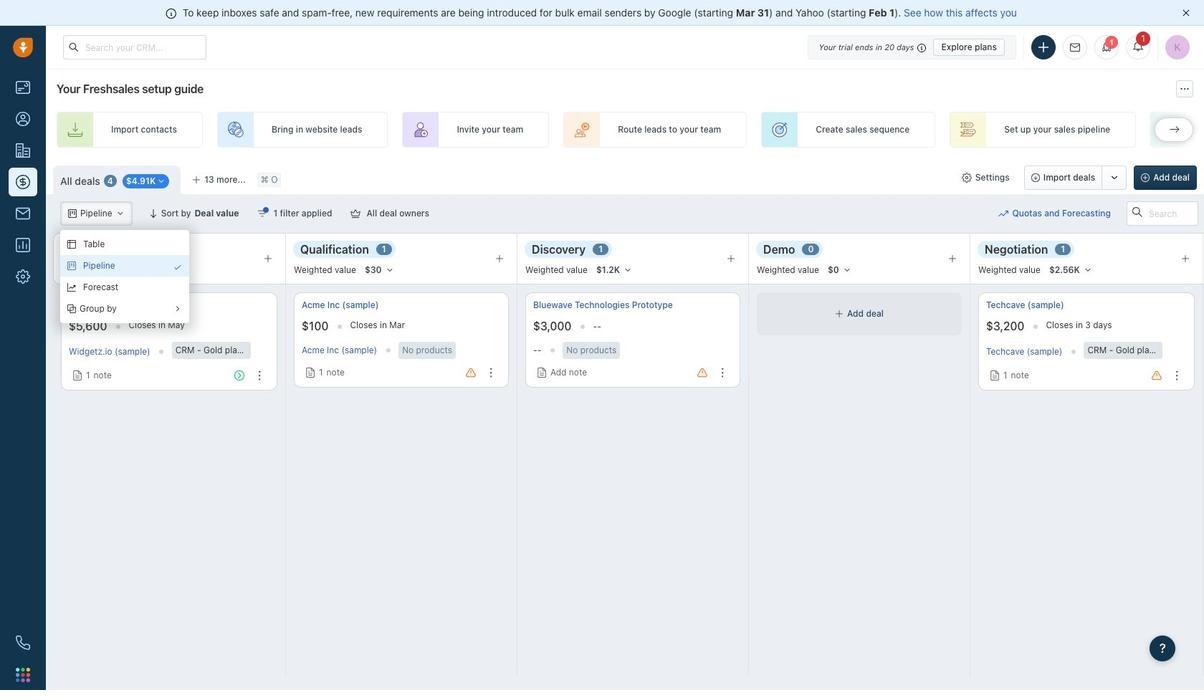 Task type: vqa. For each thing, say whether or not it's contained in the screenshot.
2nd container_WX8MsF4aQZ5i3RN1 icon from the bottom of the page
yes



Task type: locate. For each thing, give the bounding box(es) containing it.
freshworks switcher image
[[16, 668, 30, 682]]

container_wx8msf4aqz5i3rn1 image
[[173, 263, 182, 272], [67, 305, 76, 313]]

1 vertical spatial container_wx8msf4aqz5i3rn1 image
[[67, 305, 76, 313]]

menu
[[60, 230, 189, 323]]

0 vertical spatial container_wx8msf4aqz5i3rn1 image
[[173, 263, 182, 272]]

menu item
[[60, 298, 189, 320]]

Search your CRM... text field
[[63, 35, 206, 59]]

0 horizontal spatial container_wx8msf4aqz5i3rn1 image
[[67, 305, 76, 313]]

container_wx8msf4aqz5i3rn1 image
[[67, 240, 76, 249], [67, 262, 76, 270], [67, 283, 76, 292], [173, 305, 182, 313]]

1 horizontal spatial container_wx8msf4aqz5i3rn1 image
[[173, 263, 182, 272]]

phone image
[[9, 629, 37, 657]]



Task type: describe. For each thing, give the bounding box(es) containing it.
shade muted image
[[914, 41, 926, 53]]



